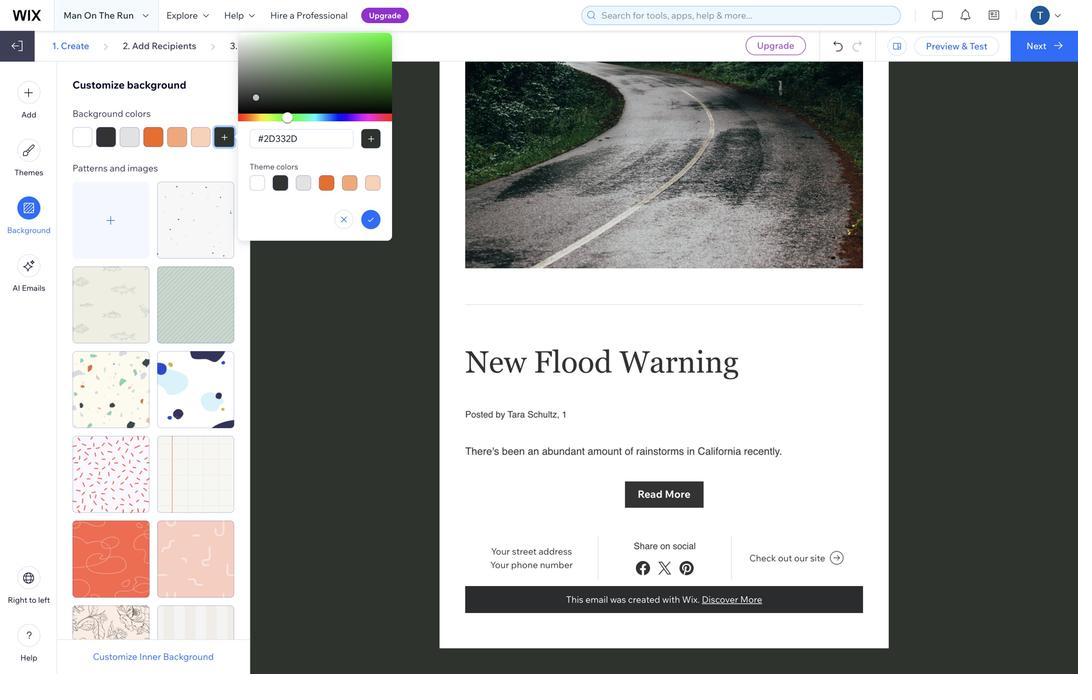 Task type: locate. For each thing, give the bounding box(es) containing it.
themes
[[14, 168, 43, 177]]

upgrade
[[369, 11, 401, 20], [757, 40, 795, 51]]

and
[[110, 162, 126, 174]]

background
[[73, 108, 123, 119], [7, 225, 51, 235], [163, 651, 214, 662]]

0 vertical spatial customize
[[73, 78, 125, 91]]

inner
[[139, 651, 161, 662]]

customize inside button
[[93, 651, 137, 662]]

1 horizontal spatial background
[[73, 108, 123, 119]]

0 vertical spatial your
[[491, 546, 510, 557]]

0 vertical spatial upgrade
[[369, 11, 401, 20]]

1 vertical spatial upgrade button
[[746, 36, 806, 55]]

1 horizontal spatial colors
[[276, 162, 298, 171]]

add up themes button at the left top
[[21, 110, 36, 119]]

0 horizontal spatial add
[[21, 110, 36, 119]]

colors down customize background at the left top
[[125, 108, 151, 119]]

social
[[673, 541, 696, 551]]

new flood warning
[[465, 345, 739, 380]]

add inside add 'button'
[[21, 110, 36, 119]]

right
[[8, 595, 27, 605]]

1. create
[[52, 40, 89, 51]]

this email was created with wix. ‌ discover more
[[566, 594, 763, 605]]

help button
[[217, 0, 263, 31], [17, 624, 40, 663]]

background colors
[[73, 108, 151, 119]]

add
[[132, 40, 150, 51], [21, 110, 36, 119]]

next button
[[1011, 31, 1079, 62]]

theme colors
[[250, 162, 298, 171]]

1.
[[52, 40, 59, 51]]

upgrade down search for tools, apps, help & more... field
[[757, 40, 795, 51]]

your phone number link
[[490, 559, 573, 570]]

customize up background colors
[[73, 78, 125, 91]]

3. campaign overview
[[230, 40, 326, 51]]

1 vertical spatial add
[[21, 110, 36, 119]]

help down right to left
[[20, 653, 37, 663]]

background inside customize inner background button
[[163, 651, 214, 662]]

&
[[962, 40, 968, 52]]

0 horizontal spatial upgrade button
[[361, 8, 409, 23]]

warning
[[620, 345, 739, 380]]

2. add recipients link
[[123, 40, 197, 52]]

read
[[638, 488, 663, 501]]

abundant
[[542, 445, 585, 457]]

upgrade for topmost upgrade button
[[369, 11, 401, 20]]

new
[[465, 345, 527, 380]]

your left phone at bottom left
[[490, 559, 509, 570]]

customize for customize inner background
[[93, 651, 137, 662]]

phone
[[511, 559, 538, 570]]

1 vertical spatial customize
[[93, 651, 137, 662]]

background button
[[7, 196, 51, 235]]

california
[[698, 445, 742, 457]]

help
[[224, 10, 244, 21], [20, 653, 37, 663]]

patterns
[[73, 162, 108, 174]]

1 horizontal spatial add
[[132, 40, 150, 51]]

background down customize background at the left top
[[73, 108, 123, 119]]

0 horizontal spatial help
[[20, 653, 37, 663]]

2 horizontal spatial background
[[163, 651, 214, 662]]

colors for theme colors
[[276, 162, 298, 171]]

help up 3.
[[224, 10, 244, 21]]

check out our site link
[[750, 550, 845, 566]]

preview
[[927, 40, 960, 52]]

your left street
[[491, 546, 510, 557]]

a
[[290, 10, 295, 21]]

upgrade button right professional
[[361, 8, 409, 23]]

help button up 3.
[[217, 0, 263, 31]]

0 vertical spatial add
[[132, 40, 150, 51]]

upgrade button down search for tools, apps, help & more... field
[[746, 36, 806, 55]]

add right 2.
[[132, 40, 150, 51]]

1 vertical spatial colors
[[276, 162, 298, 171]]

background up the ai emails "button"
[[7, 225, 51, 235]]

1 horizontal spatial upgrade button
[[746, 36, 806, 55]]

preview & test button
[[915, 37, 999, 56]]

share on social
[[634, 541, 696, 551]]

right to left button
[[8, 566, 50, 605]]

1 vertical spatial upgrade
[[757, 40, 795, 51]]

3. campaign overview link
[[230, 40, 326, 52]]

flood
[[534, 345, 612, 380]]

colors for background colors
[[125, 108, 151, 119]]

0 horizontal spatial help button
[[17, 624, 40, 663]]

colors right theme
[[276, 162, 298, 171]]

your
[[491, 546, 510, 557], [490, 559, 509, 570]]

share
[[634, 541, 658, 551]]

0 vertical spatial background
[[73, 108, 123, 119]]

0 vertical spatial colors
[[125, 108, 151, 119]]

posted
[[465, 409, 493, 420]]

2 vertical spatial background
[[163, 651, 214, 662]]

customize background
[[73, 78, 186, 91]]

customize
[[73, 78, 125, 91], [93, 651, 137, 662]]

Search for tools, apps, help & more... field
[[598, 6, 897, 24]]

background
[[127, 78, 186, 91]]

test
[[970, 40, 988, 52]]

0 horizontal spatial colors
[[125, 108, 151, 119]]

0 horizontal spatial background
[[7, 225, 51, 235]]

ai emails button
[[12, 254, 45, 293]]

1 horizontal spatial upgrade
[[757, 40, 795, 51]]

None field
[[254, 130, 349, 148]]

1 vertical spatial background
[[7, 225, 51, 235]]

1. create link
[[52, 40, 89, 52]]

background right inner
[[163, 651, 214, 662]]

read more
[[638, 488, 691, 501]]

background for background colors
[[73, 108, 123, 119]]

help button down right to left
[[17, 624, 40, 663]]

1 horizontal spatial help button
[[217, 0, 263, 31]]

upgrade button
[[361, 8, 409, 23], [746, 36, 806, 55]]

hire
[[270, 10, 288, 21]]

background for background
[[7, 225, 51, 235]]

discover more
[[702, 594, 763, 605]]

read more link
[[625, 482, 704, 507]]

on
[[661, 541, 671, 551]]

0 vertical spatial help
[[224, 10, 244, 21]]

customize for customize background
[[73, 78, 125, 91]]

0 horizontal spatial upgrade
[[369, 11, 401, 20]]

customize left inner
[[93, 651, 137, 662]]

upgrade right professional
[[369, 11, 401, 20]]

an
[[528, 445, 539, 457]]

posted by tara schultz, 1
[[465, 409, 567, 420]]



Task type: vqa. For each thing, say whether or not it's contained in the screenshot.
1 on the right of page
yes



Task type: describe. For each thing, give the bounding box(es) containing it.
the
[[99, 10, 115, 21]]

by
[[496, 409, 505, 420]]

of
[[625, 445, 634, 457]]

schultz,
[[528, 409, 560, 420]]

check out our site
[[750, 552, 826, 564]]

0 vertical spatial upgrade button
[[361, 8, 409, 23]]

street
[[512, 546, 537, 557]]

this email was created with wix.
[[566, 594, 700, 605]]

to
[[29, 595, 36, 605]]

1 vertical spatial help button
[[17, 624, 40, 663]]

upgrade for the bottom upgrade button
[[757, 40, 795, 51]]

man on the run
[[64, 10, 134, 21]]

theme
[[250, 162, 275, 171]]

man
[[64, 10, 82, 21]]

images
[[128, 162, 158, 174]]

been
[[502, 445, 525, 457]]

emails
[[22, 283, 45, 293]]

overview
[[285, 40, 326, 51]]

tara
[[508, 409, 525, 420]]

‌
[[700, 594, 700, 605]]

patterns and images
[[73, 162, 158, 174]]

preview & test
[[927, 40, 988, 52]]

left
[[38, 595, 50, 605]]

check
[[750, 552, 776, 564]]

address
[[539, 546, 572, 557]]

site
[[811, 552, 826, 564]]

number
[[540, 559, 573, 570]]

2.
[[123, 40, 130, 51]]

hire a professional link
[[263, 0, 356, 31]]

discover more link
[[702, 594, 763, 605]]

in
[[687, 445, 695, 457]]

1 vertical spatial help
[[20, 653, 37, 663]]

recently.
[[744, 445, 782, 457]]

add inside 2. add recipients link
[[132, 40, 150, 51]]

customize inner background button
[[93, 651, 214, 663]]

1 horizontal spatial help
[[224, 10, 244, 21]]

your street address link
[[491, 546, 572, 557]]

ai emails
[[12, 283, 45, 293]]

there's
[[465, 445, 499, 457]]

share on x (twitter) image
[[656, 559, 674, 577]]

amount
[[588, 445, 622, 457]]

on
[[84, 10, 97, 21]]

next
[[1027, 40, 1047, 51]]

ai
[[12, 283, 20, 293]]

right to left
[[8, 595, 50, 605]]

rainstorms
[[636, 445, 684, 457]]

create
[[61, 40, 89, 51]]

share on facebook image
[[634, 559, 652, 577]]

there's been an abundant amount of rainstorms in california recently.
[[465, 445, 782, 457]]

out
[[778, 552, 793, 564]]

customize inner background
[[93, 651, 214, 662]]

your street address your phone number
[[490, 546, 573, 570]]

more
[[665, 488, 691, 501]]

1 vertical spatial your
[[490, 559, 509, 570]]

2. add recipients
[[123, 40, 197, 51]]

hire a professional
[[270, 10, 348, 21]]

share on pinterest image
[[678, 559, 696, 577]]

3.
[[230, 40, 238, 51]]

professional
[[297, 10, 348, 21]]

1
[[562, 409, 567, 420]]

run
[[117, 10, 134, 21]]

themes button
[[14, 139, 43, 177]]

recipients
[[152, 40, 197, 51]]

our
[[795, 552, 809, 564]]

add button
[[17, 81, 40, 119]]

explore
[[167, 10, 198, 21]]

campaign
[[240, 40, 283, 51]]

0 vertical spatial help button
[[217, 0, 263, 31]]



